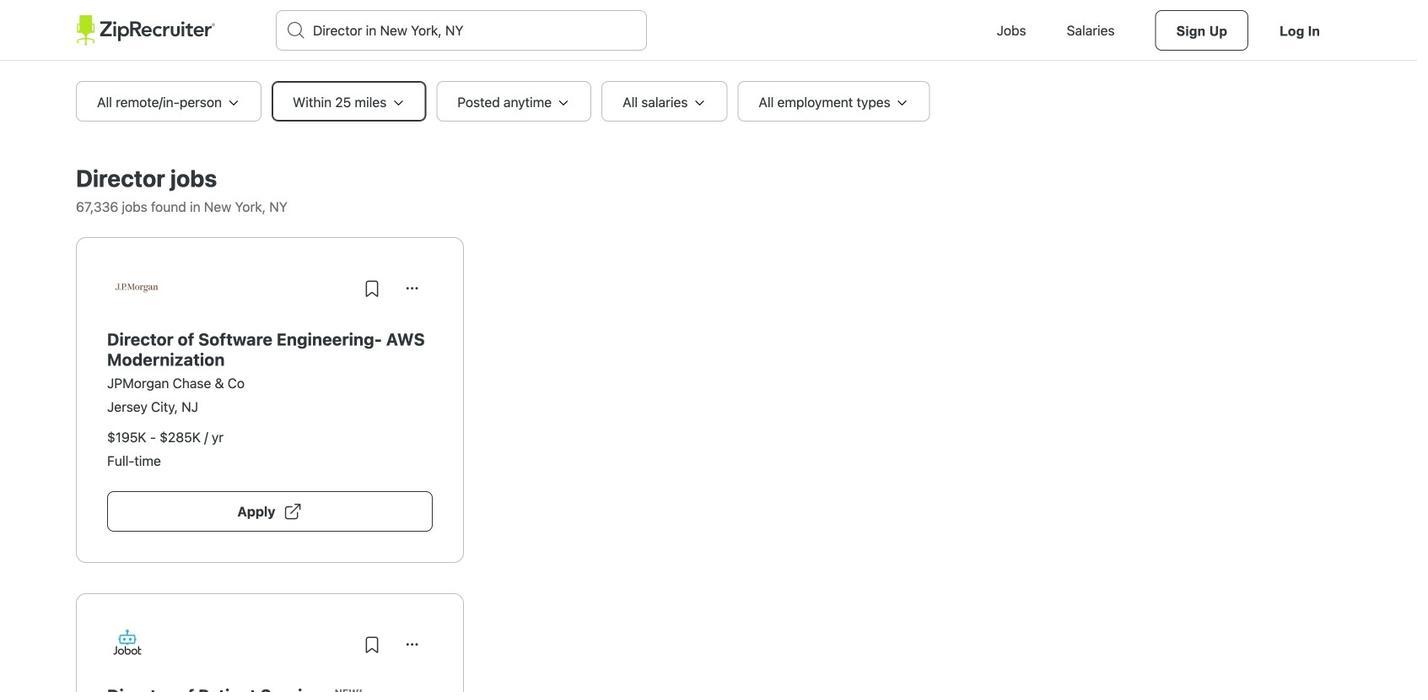 Task type: describe. For each thing, give the bounding box(es) containing it.
director of software engineering- aws modernization image
[[107, 268, 168, 309]]

ziprecruiter image
[[76, 15, 215, 46]]

director of software engineering- aws modernization element
[[107, 329, 433, 370]]



Task type: locate. For each thing, give the bounding box(es) containing it.
main element
[[76, 0, 1342, 61]]

director of patient services image
[[107, 625, 148, 665]]

Search job title or keyword search field
[[277, 11, 646, 50]]

job card menu element
[[392, 642, 433, 658]]

None button
[[392, 268, 433, 309]]

save job for later image
[[362, 279, 382, 299]]

save job for later image
[[362, 635, 382, 655]]



Task type: vqa. For each thing, say whether or not it's contained in the screenshot.
all salaries
no



